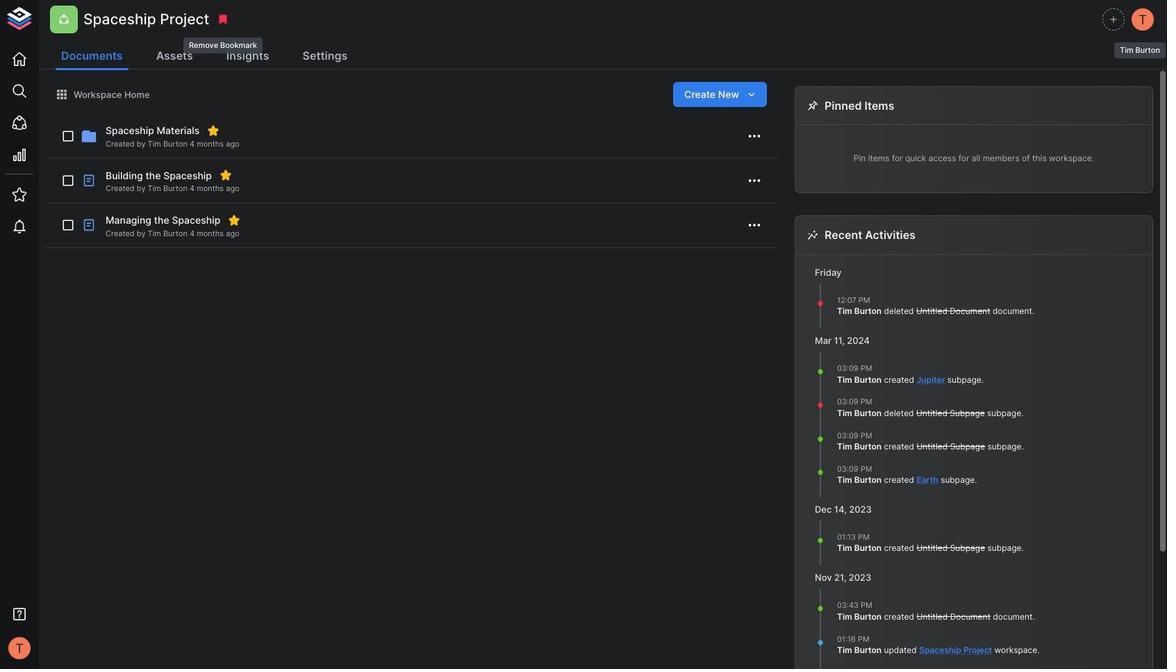 Task type: locate. For each thing, give the bounding box(es) containing it.
remove favorite image
[[207, 124, 220, 137], [228, 214, 241, 226]]

remove bookmark image
[[217, 13, 230, 26]]

0 horizontal spatial remove favorite image
[[207, 124, 220, 137]]

1 horizontal spatial tooltip
[[1113, 33, 1168, 60]]

remove favorite image down remove favorite image on the left
[[228, 214, 241, 226]]

1 horizontal spatial remove favorite image
[[228, 214, 241, 226]]

remove favorite image up remove favorite image on the left
[[207, 124, 220, 137]]

remove favorite image
[[220, 169, 232, 182]]

tooltip
[[182, 28, 264, 55], [1113, 33, 1168, 60]]

1 vertical spatial remove favorite image
[[228, 214, 241, 226]]



Task type: vqa. For each thing, say whether or not it's contained in the screenshot.
3 to the left
no



Task type: describe. For each thing, give the bounding box(es) containing it.
0 horizontal spatial tooltip
[[182, 28, 264, 55]]

0 vertical spatial remove favorite image
[[207, 124, 220, 137]]



